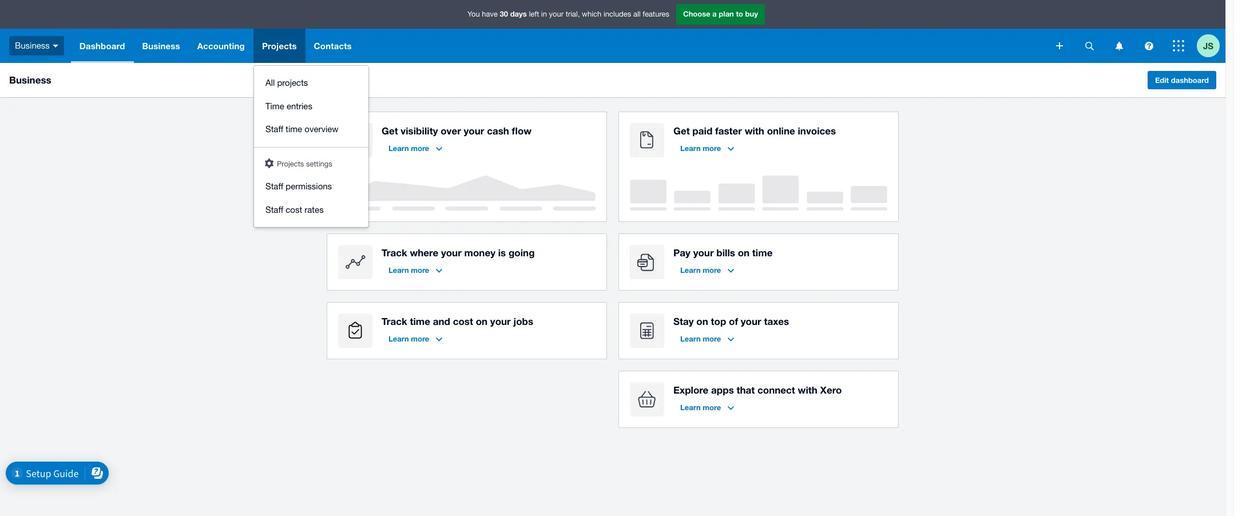 Task type: locate. For each thing, give the bounding box(es) containing it.
0 horizontal spatial cost
[[286, 205, 302, 214]]

navigation containing dashboard
[[71, 29, 1048, 227]]

learn down paid
[[680, 144, 701, 153]]

projects icon image
[[338, 314, 372, 348]]

get left visibility
[[382, 125, 398, 137]]

more down apps
[[703, 403, 721, 412]]

staff for staff time overview
[[265, 124, 283, 134]]

learn more button
[[382, 139, 449, 157], [673, 139, 741, 157], [382, 261, 449, 279], [673, 261, 741, 279], [382, 330, 449, 348], [673, 330, 741, 348], [673, 398, 741, 417]]

list box inside navigation
[[254, 66, 368, 227]]

your right pay
[[693, 247, 714, 259]]

your right the in
[[549, 10, 564, 18]]

0 vertical spatial with
[[745, 125, 764, 137]]

learn more down paid
[[680, 144, 721, 153]]

more
[[411, 144, 429, 153], [703, 144, 721, 153], [411, 265, 429, 275], [703, 265, 721, 275], [411, 334, 429, 343], [703, 334, 721, 343], [703, 403, 721, 412]]

1 horizontal spatial cost
[[453, 315, 473, 327]]

learn more button down and
[[382, 330, 449, 348]]

learn
[[388, 144, 409, 153], [680, 144, 701, 153], [388, 265, 409, 275], [680, 265, 701, 275], [388, 334, 409, 343], [680, 334, 701, 343], [680, 403, 701, 412]]

business inside popup button
[[15, 40, 50, 50]]

2 vertical spatial staff
[[265, 205, 283, 214]]

learn more button down paid
[[673, 139, 741, 157]]

learn more down stay
[[680, 334, 721, 343]]

time right bills
[[752, 247, 773, 259]]

on right and
[[476, 315, 488, 327]]

svg image
[[1173, 40, 1184, 51], [1115, 41, 1123, 50]]

0 vertical spatial staff
[[265, 124, 283, 134]]

0 vertical spatial track
[[382, 247, 407, 259]]

learn more
[[388, 144, 429, 153], [680, 144, 721, 153], [388, 265, 429, 275], [680, 265, 721, 275], [388, 334, 429, 343], [680, 334, 721, 343], [680, 403, 721, 412]]

accounting
[[197, 41, 245, 51]]

trial,
[[566, 10, 580, 18]]

header image
[[265, 158, 273, 168]]

0 vertical spatial time
[[286, 124, 302, 134]]

learn more button for visibility
[[382, 139, 449, 157]]

list box
[[254, 66, 368, 227]]

js
[[1203, 40, 1214, 51]]

jobs
[[513, 315, 533, 327]]

more down where
[[411, 265, 429, 275]]

time left and
[[410, 315, 430, 327]]

accounting button
[[189, 29, 253, 63]]

1 vertical spatial time
[[752, 247, 773, 259]]

contacts button
[[305, 29, 360, 63]]

projects
[[262, 41, 297, 51], [277, 159, 304, 168]]

learn more down where
[[388, 265, 429, 275]]

staff down header icon
[[265, 181, 283, 191]]

0 horizontal spatial on
[[476, 315, 488, 327]]

learn down pay
[[680, 265, 701, 275]]

time
[[286, 124, 302, 134], [752, 247, 773, 259], [410, 315, 430, 327]]

choose
[[683, 9, 710, 18]]

staff for staff permissions
[[265, 181, 283, 191]]

get
[[382, 125, 398, 137], [673, 125, 690, 137]]

business
[[15, 40, 50, 50], [142, 41, 180, 51], [9, 74, 51, 86]]

group containing all projects
[[254, 66, 368, 227]]

cost left "rates"
[[286, 205, 302, 214]]

taxes
[[764, 315, 789, 327]]

learn for paid
[[680, 144, 701, 153]]

with right faster
[[745, 125, 764, 137]]

your
[[549, 10, 564, 18], [464, 125, 484, 137], [441, 247, 462, 259], [693, 247, 714, 259], [490, 315, 511, 327], [741, 315, 761, 327]]

learn more for where
[[388, 265, 429, 275]]

learn down stay
[[680, 334, 701, 343]]

time down "time entries"
[[286, 124, 302, 134]]

learn more button down the pay your bills on time
[[673, 261, 741, 279]]

2 staff from the top
[[265, 181, 283, 191]]

1 vertical spatial track
[[382, 315, 407, 327]]

group
[[254, 66, 368, 227]]

business button
[[134, 29, 189, 63]]

1 vertical spatial cost
[[453, 315, 473, 327]]

learn right track money icon
[[388, 265, 409, 275]]

is
[[498, 247, 506, 259]]

learn more for time
[[388, 334, 429, 343]]

time entries
[[265, 101, 312, 111]]

bills icon image
[[630, 245, 664, 279]]

staff inside 'staff cost rates' link
[[265, 205, 283, 214]]

learn right projects icon
[[388, 334, 409, 343]]

contacts
[[314, 41, 352, 51]]

1 horizontal spatial time
[[410, 315, 430, 327]]

banner
[[0, 0, 1226, 227]]

track money icon image
[[338, 245, 372, 279]]

with left xero
[[798, 384, 817, 396]]

projects inside group
[[277, 159, 304, 168]]

list box containing all projects
[[254, 66, 368, 227]]

learn for apps
[[680, 403, 701, 412]]

3 staff from the top
[[265, 205, 283, 214]]

learn more button down visibility
[[382, 139, 449, 157]]

30
[[500, 9, 508, 18]]

track time and cost on your jobs
[[382, 315, 533, 327]]

0 horizontal spatial time
[[286, 124, 302, 134]]

1 horizontal spatial get
[[673, 125, 690, 137]]

learn more down visibility
[[388, 144, 429, 153]]

0 horizontal spatial get
[[382, 125, 398, 137]]

features
[[643, 10, 669, 18]]

with
[[745, 125, 764, 137], [798, 384, 817, 396]]

learn more down pay
[[680, 265, 721, 275]]

1 get from the left
[[382, 125, 398, 137]]

money
[[464, 247, 495, 259]]

time inside staff time overview link
[[286, 124, 302, 134]]

staff
[[265, 124, 283, 134], [265, 181, 283, 191], [265, 205, 283, 214]]

on left top
[[696, 315, 708, 327]]

paid
[[692, 125, 712, 137]]

projects settings
[[277, 159, 332, 168]]

learn more down explore
[[680, 403, 721, 412]]

staff down 'staff permissions'
[[265, 205, 283, 214]]

1 vertical spatial projects
[[277, 159, 304, 168]]

0 horizontal spatial svg image
[[1115, 41, 1123, 50]]

track right projects icon
[[382, 315, 407, 327]]

2 track from the top
[[382, 315, 407, 327]]

pay your bills on time
[[673, 247, 773, 259]]

more for paid
[[703, 144, 721, 153]]

more for on
[[703, 334, 721, 343]]

1 track from the top
[[382, 247, 407, 259]]

all
[[265, 78, 275, 88]]

staff cost rates link
[[254, 198, 368, 221]]

rates
[[305, 205, 324, 214]]

track left where
[[382, 247, 407, 259]]

projects up all projects
[[262, 41, 297, 51]]

more down paid
[[703, 144, 721, 153]]

cost right and
[[453, 315, 473, 327]]

1 vertical spatial staff
[[265, 181, 283, 191]]

learn more button down where
[[382, 261, 449, 279]]

learn more button down apps
[[673, 398, 741, 417]]

edit dashboard button
[[1148, 71, 1216, 89]]

2 vertical spatial time
[[410, 315, 430, 327]]

to
[[736, 9, 743, 18]]

where
[[410, 247, 438, 259]]

time entries link
[[254, 95, 368, 118]]

on right bills
[[738, 247, 750, 259]]

more down visibility
[[411, 144, 429, 153]]

time for track time and cost on your jobs
[[410, 315, 430, 327]]

staff permissions link
[[254, 175, 368, 198]]

plan
[[719, 9, 734, 18]]

over
[[441, 125, 461, 137]]

learn more button for time
[[382, 330, 449, 348]]

0 vertical spatial projects
[[262, 41, 297, 51]]

on
[[738, 247, 750, 259], [476, 315, 488, 327], [696, 315, 708, 327]]

all
[[633, 10, 641, 18]]

dashboard
[[79, 41, 125, 51]]

cash
[[487, 125, 509, 137]]

entries
[[287, 101, 312, 111]]

1 vertical spatial with
[[798, 384, 817, 396]]

staff down time
[[265, 124, 283, 134]]

learn more button for your
[[673, 261, 741, 279]]

permissions
[[286, 181, 332, 191]]

projects right header icon
[[277, 159, 304, 168]]

0 vertical spatial cost
[[286, 205, 302, 214]]

more down the track time and cost on your jobs
[[411, 334, 429, 343]]

get left paid
[[673, 125, 690, 137]]

get paid faster with online invoices
[[673, 125, 836, 137]]

learn more button for where
[[382, 261, 449, 279]]

learn more down the track time and cost on your jobs
[[388, 334, 429, 343]]

business inside dropdown button
[[142, 41, 180, 51]]

staff inside staff time overview link
[[265, 124, 283, 134]]

more down the pay your bills on time
[[703, 265, 721, 275]]

2 get from the left
[[673, 125, 690, 137]]

cost
[[286, 205, 302, 214], [453, 315, 473, 327]]

navigation
[[71, 29, 1048, 227]]

learn down explore
[[680, 403, 701, 412]]

1 horizontal spatial with
[[798, 384, 817, 396]]

0 horizontal spatial with
[[745, 125, 764, 137]]

learn for visibility
[[388, 144, 409, 153]]

projects for projects
[[262, 41, 297, 51]]

learn down visibility
[[388, 144, 409, 153]]

projects inside 'popup button'
[[262, 41, 297, 51]]

track
[[382, 247, 407, 259], [382, 315, 407, 327]]

learn for on
[[680, 334, 701, 343]]

learn more button down top
[[673, 330, 741, 348]]

invoices icon image
[[630, 123, 664, 157]]

more down top
[[703, 334, 721, 343]]

2 horizontal spatial time
[[752, 247, 773, 259]]

svg image
[[1085, 41, 1094, 50], [1145, 41, 1153, 50], [1056, 42, 1063, 49], [53, 44, 58, 47]]

1 staff from the top
[[265, 124, 283, 134]]

staff inside 'staff permissions' link
[[265, 181, 283, 191]]



Task type: vqa. For each thing, say whether or not it's contained in the screenshot.
Learn more associated with paid
yes



Task type: describe. For each thing, give the bounding box(es) containing it.
going
[[509, 247, 535, 259]]

you have 30 days left in your trial, which includes all features
[[467, 9, 669, 18]]

all projects link
[[254, 72, 368, 95]]

edit
[[1155, 76, 1169, 85]]

your right over
[[464, 125, 484, 137]]

svg image inside business popup button
[[53, 44, 58, 47]]

more for time
[[411, 334, 429, 343]]

of
[[729, 315, 738, 327]]

stay on top of your taxes
[[673, 315, 789, 327]]

learn more for paid
[[680, 144, 721, 153]]

overview
[[305, 124, 339, 134]]

js button
[[1197, 29, 1226, 63]]

navigation inside banner
[[71, 29, 1048, 227]]

your inside you have 30 days left in your trial, which includes all features
[[549, 10, 564, 18]]

learn for time
[[388, 334, 409, 343]]

banking preview line graph image
[[338, 176, 596, 211]]

projects
[[277, 78, 308, 88]]

projects button
[[253, 29, 305, 63]]

visibility
[[401, 125, 438, 137]]

have
[[482, 10, 498, 18]]

banking icon image
[[338, 123, 372, 157]]

staff time overview link
[[254, 118, 368, 141]]

business button
[[0, 29, 71, 63]]

dashboard
[[1171, 76, 1209, 85]]

more for where
[[411, 265, 429, 275]]

get for get visibility over your cash flow
[[382, 125, 398, 137]]

in
[[541, 10, 547, 18]]

that
[[737, 384, 755, 396]]

learn more for on
[[680, 334, 721, 343]]

cost inside group
[[286, 205, 302, 214]]

2 horizontal spatial on
[[738, 247, 750, 259]]

includes
[[604, 10, 631, 18]]

online
[[767, 125, 795, 137]]

left
[[529, 10, 539, 18]]

settings
[[306, 159, 332, 168]]

flow
[[512, 125, 532, 137]]

more for your
[[703, 265, 721, 275]]

your left jobs
[[490, 315, 511, 327]]

track for track where your money is going
[[382, 247, 407, 259]]

dashboard link
[[71, 29, 134, 63]]

track for track time and cost on your jobs
[[382, 315, 407, 327]]

learn for where
[[388, 265, 409, 275]]

taxes icon image
[[630, 314, 664, 348]]

learn for your
[[680, 265, 701, 275]]

invoices
[[798, 125, 836, 137]]

time for staff time overview
[[286, 124, 302, 134]]

top
[[711, 315, 726, 327]]

1 horizontal spatial svg image
[[1173, 40, 1184, 51]]

staff permissions
[[265, 181, 332, 191]]

bills
[[716, 247, 735, 259]]

staff cost rates
[[265, 205, 324, 214]]

faster
[[715, 125, 742, 137]]

get for get paid faster with online invoices
[[673, 125, 690, 137]]

xero
[[820, 384, 842, 396]]

days
[[510, 9, 527, 18]]

your right of
[[741, 315, 761, 327]]

explore apps that connect with xero
[[673, 384, 842, 396]]

more for apps
[[703, 403, 721, 412]]

learn more button for paid
[[673, 139, 741, 157]]

banner containing js
[[0, 0, 1226, 227]]

learn more for visibility
[[388, 144, 429, 153]]

learn more for your
[[680, 265, 721, 275]]

you
[[467, 10, 480, 18]]

explore
[[673, 384, 709, 396]]

more for visibility
[[411, 144, 429, 153]]

time
[[265, 101, 284, 111]]

get visibility over your cash flow
[[382, 125, 532, 137]]

projects for projects settings
[[277, 159, 304, 168]]

your right where
[[441, 247, 462, 259]]

1 horizontal spatial on
[[696, 315, 708, 327]]

pay
[[673, 247, 691, 259]]

choose a plan to buy
[[683, 9, 758, 18]]

group inside navigation
[[254, 66, 368, 227]]

connect
[[758, 384, 795, 396]]

edit dashboard
[[1155, 76, 1209, 85]]

buy
[[745, 9, 758, 18]]

learn more button for apps
[[673, 398, 741, 417]]

all projects
[[265, 78, 308, 88]]

staff time overview
[[265, 124, 339, 134]]

a
[[712, 9, 717, 18]]

learn more for apps
[[680, 403, 721, 412]]

stay
[[673, 315, 694, 327]]

invoices preview bar graph image
[[630, 176, 887, 211]]

staff for staff cost rates
[[265, 205, 283, 214]]

which
[[582, 10, 601, 18]]

track where your money is going
[[382, 247, 535, 259]]

and
[[433, 315, 450, 327]]

add-ons icon image
[[630, 382, 664, 417]]

learn more button for on
[[673, 330, 741, 348]]

apps
[[711, 384, 734, 396]]



